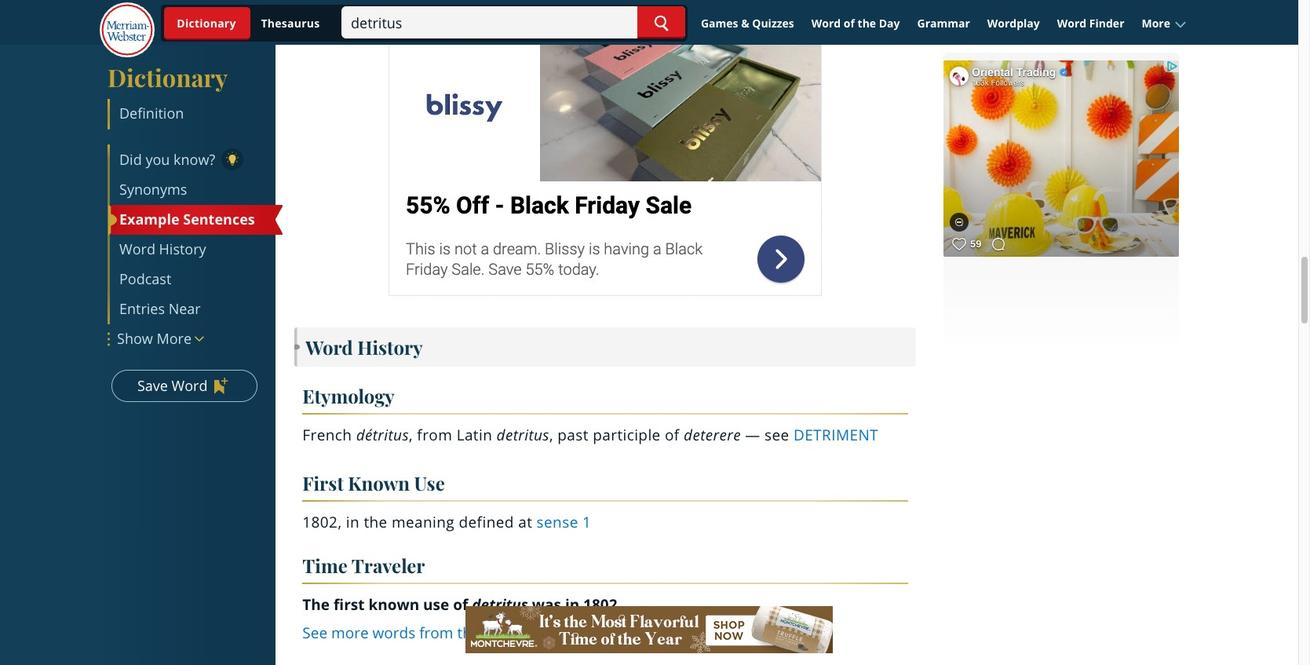 Task type: describe. For each thing, give the bounding box(es) containing it.
word inside 'word history' link
[[119, 240, 155, 258]]

french
[[303, 425, 352, 445]]

entries near
[[119, 299, 201, 318]]

podcast
[[119, 269, 171, 288]]

&
[[741, 15, 750, 30]]

example
[[119, 210, 179, 229]]

at
[[518, 512, 533, 532]]

same
[[484, 623, 522, 643]]

save word
[[137, 376, 208, 395]]

save
[[137, 376, 168, 395]]

podcast link
[[110, 265, 274, 294]]

search word image
[[654, 15, 669, 32]]

past
[[558, 425, 589, 445]]

games & quizzes link
[[694, 9, 802, 37]]

of inside the first known use of detritus was                                          in 1802 see more words from the same year
[[453, 594, 468, 615]]

french détritus , from latin detritus , past participle of deterere — see detriment
[[303, 425, 879, 445]]

participle
[[593, 425, 661, 445]]

1802
[[584, 594, 618, 615]]

synonyms link
[[110, 175, 274, 205]]

toggle search dictionary/thesaurus image
[[164, 7, 251, 40]]

detriment link
[[794, 425, 879, 445]]

first known use
[[303, 470, 445, 496]]

1 , from the left
[[409, 425, 413, 445]]

latin
[[457, 425, 493, 445]]

show more button
[[108, 324, 274, 354]]

detriment
[[794, 425, 879, 445]]

more button
[[1135, 9, 1194, 37]]

word inside save word dropdown button
[[172, 376, 208, 395]]

example sentences link
[[108, 205, 283, 235]]

—
[[745, 425, 761, 445]]

the first known use of detritus was                                          in 1802 see more words from the same year
[[303, 594, 618, 643]]

games
[[701, 15, 739, 30]]

the for of
[[858, 15, 876, 30]]

etymology
[[303, 383, 395, 408]]

year
[[526, 623, 556, 643]]

meaning
[[392, 512, 455, 532]]

sense 1 link
[[537, 512, 592, 532]]

grammar
[[918, 15, 970, 30]]

1802, in the meaning defined at sense 1
[[303, 512, 592, 532]]

0 vertical spatial from
[[417, 425, 453, 445]]

defined
[[459, 512, 514, 532]]

games & quizzes
[[701, 15, 795, 30]]

merriam-webster logo link
[[100, 2, 155, 58]]

detritus for ,
[[497, 425, 550, 445]]

words
[[373, 623, 416, 643]]

the inside the first known use of detritus was                                          in 1802 see more words from the same year
[[457, 623, 480, 643]]

history inside 'word history' link
[[159, 240, 206, 258]]

see
[[765, 425, 790, 445]]

time
[[303, 553, 348, 578]]

show
[[117, 329, 153, 348]]



Task type: vqa. For each thing, say whether or not it's contained in the screenshot.
topmost 16
no



Task type: locate. For each thing, give the bounding box(es) containing it.
more
[[1142, 15, 1171, 30]]

word right save
[[172, 376, 208, 395]]

1 vertical spatial history
[[358, 335, 423, 360]]

sense
[[537, 512, 579, 532]]

detritus up 'same'
[[472, 594, 528, 615]]

1 horizontal spatial the
[[457, 623, 480, 643]]

word inside word finder link
[[1058, 15, 1087, 30]]

1 vertical spatial from
[[419, 623, 454, 643]]

more down near
[[157, 329, 192, 348]]

the
[[858, 15, 876, 30], [364, 512, 388, 532], [457, 623, 480, 643]]

detritus inside the first known use of detritus was                                          in 1802 see more words from the same year
[[472, 594, 528, 615]]

Search search field
[[342, 6, 686, 38]]

0 horizontal spatial in
[[346, 512, 360, 532]]

was
[[532, 594, 561, 615]]

definition
[[119, 104, 184, 123]]

time traveler
[[303, 553, 425, 578]]

near
[[169, 299, 201, 318]]

wordplay
[[988, 15, 1040, 30]]

in
[[346, 512, 360, 532], [565, 594, 580, 615]]

more inside "button"
[[157, 329, 192, 348]]

word of the day
[[812, 15, 900, 30]]

entries near link
[[110, 294, 274, 324]]

first
[[334, 594, 365, 615]]

1
[[583, 512, 592, 532]]

the down "first known use"
[[364, 512, 388, 532]]

1 horizontal spatial more
[[331, 623, 369, 643]]

0 vertical spatial the
[[858, 15, 876, 30]]

word
[[812, 15, 841, 30], [1058, 15, 1087, 30], [119, 240, 155, 258], [306, 335, 353, 360], [172, 376, 208, 395]]

use
[[423, 594, 449, 615]]

synonyms
[[119, 180, 187, 199]]

of left day
[[844, 15, 855, 30]]

0 horizontal spatial of
[[453, 594, 468, 615]]

show more
[[117, 329, 192, 348]]

of
[[844, 15, 855, 30], [665, 425, 680, 445], [453, 594, 468, 615]]

more inside the first known use of detritus was                                          in 1802 see more words from the same year
[[331, 623, 369, 643]]

word of the day link
[[805, 9, 907, 37]]

from inside the first known use of detritus was                                          in 1802 see more words from the same year
[[419, 623, 454, 643]]

0 horizontal spatial the
[[364, 512, 388, 532]]

word up podcast
[[119, 240, 155, 258]]

in right 'was'
[[565, 594, 580, 615]]

definition link
[[110, 99, 274, 129]]

1 horizontal spatial of
[[665, 425, 680, 445]]

0 vertical spatial in
[[346, 512, 360, 532]]

1802,
[[303, 512, 342, 532]]

known
[[369, 594, 419, 615]]

2 vertical spatial of
[[453, 594, 468, 615]]

in right 1802,
[[346, 512, 360, 532]]

word right quizzes
[[812, 15, 841, 30]]

history up the etymology
[[358, 335, 423, 360]]

known
[[348, 470, 410, 496]]

dictionary
[[108, 60, 228, 93]]

the for in
[[364, 512, 388, 532]]

0 vertical spatial history
[[159, 240, 206, 258]]

1 vertical spatial the
[[364, 512, 388, 532]]

2 horizontal spatial of
[[844, 15, 855, 30]]

detritus right latin
[[497, 425, 550, 445]]

dictionary link
[[108, 60, 283, 94]]

word history up the etymology
[[306, 335, 423, 360]]

word up the etymology
[[306, 335, 353, 360]]

0 vertical spatial word history
[[119, 240, 206, 258]]

détritus
[[356, 425, 409, 445]]

0 horizontal spatial word history
[[119, 240, 206, 258]]

did you know? link
[[110, 144, 274, 175]]

quizzes
[[753, 15, 795, 30]]

the
[[303, 594, 330, 615]]

1 horizontal spatial history
[[358, 335, 423, 360]]

use
[[414, 470, 445, 496]]

more down first
[[331, 623, 369, 643]]

2 horizontal spatial the
[[858, 15, 876, 30]]

0 vertical spatial more
[[157, 329, 192, 348]]

example sentences
[[119, 210, 255, 229]]

1 vertical spatial of
[[665, 425, 680, 445]]

did you know?
[[119, 150, 215, 168]]

word finder link
[[1051, 9, 1132, 37]]

, left past
[[550, 425, 554, 445]]

see
[[303, 623, 328, 643]]

advertisement region
[[389, 34, 822, 296], [944, 60, 1180, 257], [466, 606, 833, 653]]

more
[[157, 329, 192, 348], [331, 623, 369, 643]]

2 , from the left
[[550, 425, 554, 445]]

1 horizontal spatial word history
[[306, 335, 423, 360]]

did
[[119, 150, 142, 168]]

1 vertical spatial in
[[565, 594, 580, 615]]

merriam webster - established 1828 image
[[100, 2, 155, 58]]

0 vertical spatial of
[[844, 15, 855, 30]]

0 horizontal spatial history
[[159, 240, 206, 258]]

first
[[303, 470, 344, 496]]

1 vertical spatial more
[[331, 623, 369, 643]]

grammar link
[[911, 9, 978, 37]]

the left 'same'
[[457, 623, 480, 643]]

traveler
[[352, 553, 425, 578]]

of right use
[[453, 594, 468, 615]]

of left deterere
[[665, 425, 680, 445]]

day
[[879, 15, 900, 30]]

detritus
[[497, 425, 550, 445], [472, 594, 528, 615]]

, up 'known'
[[409, 425, 413, 445]]

entries
[[119, 299, 165, 318]]

in inside the first known use of detritus was                                          in 1802 see more words from the same year
[[565, 594, 580, 615]]

from left latin
[[417, 425, 453, 445]]

history
[[159, 240, 206, 258], [358, 335, 423, 360]]

from
[[417, 425, 453, 445], [419, 623, 454, 643]]

see more words from the same year link
[[303, 623, 556, 643]]

history down the example sentences on the left
[[159, 240, 206, 258]]

from down use
[[419, 623, 454, 643]]

the left day
[[858, 15, 876, 30]]

sentences
[[183, 210, 255, 229]]

deterere
[[684, 425, 741, 445]]

1 horizontal spatial ,
[[550, 425, 554, 445]]

detritus for was
[[472, 594, 528, 615]]

1 vertical spatial detritus
[[472, 594, 528, 615]]

wordplay link
[[981, 9, 1047, 37]]

0 horizontal spatial ,
[[409, 425, 413, 445]]

,
[[409, 425, 413, 445], [550, 425, 554, 445]]

finder
[[1090, 15, 1125, 30]]

1 horizontal spatial in
[[565, 594, 580, 615]]

you
[[146, 150, 170, 168]]

1 vertical spatial word history
[[306, 335, 423, 360]]

0 vertical spatial detritus
[[497, 425, 550, 445]]

word finder
[[1058, 15, 1125, 30]]

2 vertical spatial the
[[457, 623, 480, 643]]

0 horizontal spatial more
[[157, 329, 192, 348]]

word left finder at the right top of the page
[[1058, 15, 1087, 30]]

save word button
[[112, 370, 258, 402]]

word history
[[119, 240, 206, 258], [306, 335, 423, 360]]

word history link
[[110, 235, 274, 265]]

word history down example
[[119, 240, 206, 258]]

word inside word of the day link
[[812, 15, 841, 30]]

know?
[[174, 150, 215, 168]]



